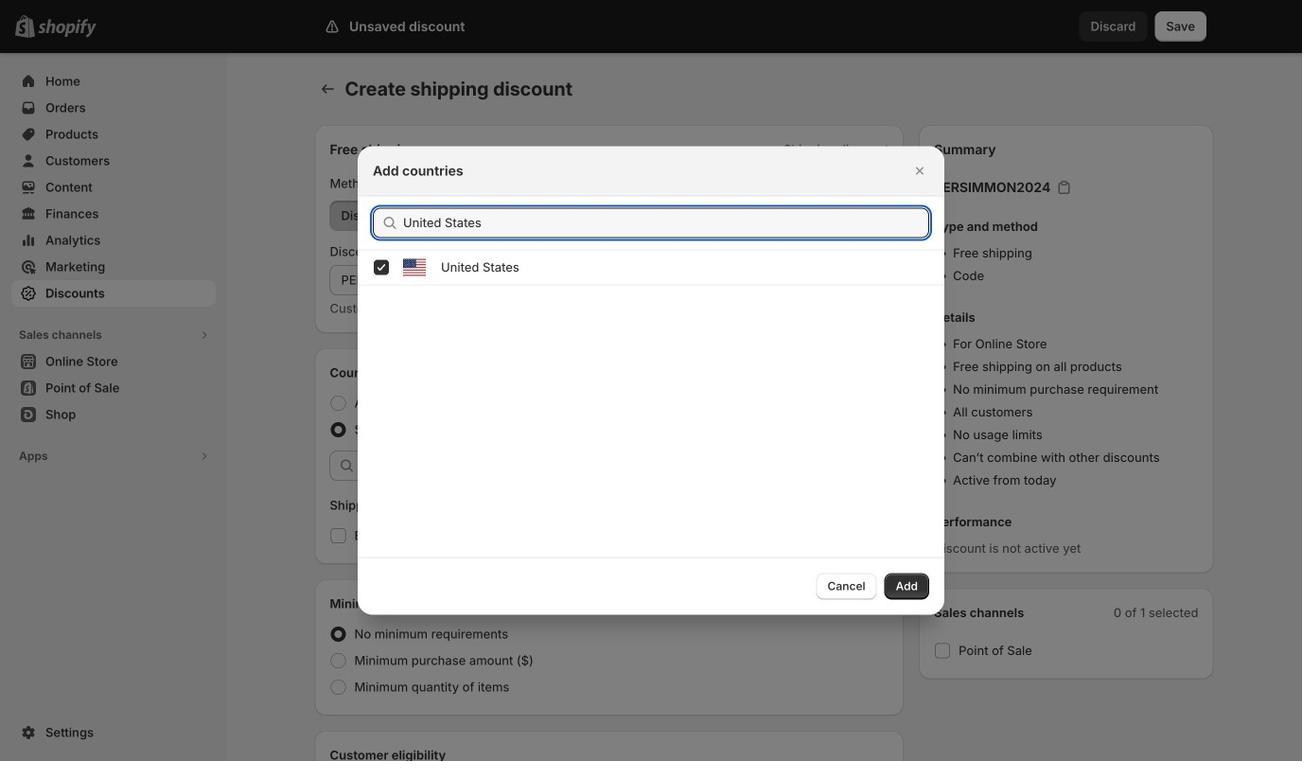 Task type: vqa. For each thing, say whether or not it's contained in the screenshot.
SEARCH COUNTRIES text field
yes



Task type: locate. For each thing, give the bounding box(es) containing it.
Search countries text field
[[403, 208, 930, 238]]

dialog
[[0, 146, 1303, 615]]



Task type: describe. For each thing, give the bounding box(es) containing it.
shopify image
[[38, 19, 97, 38]]



